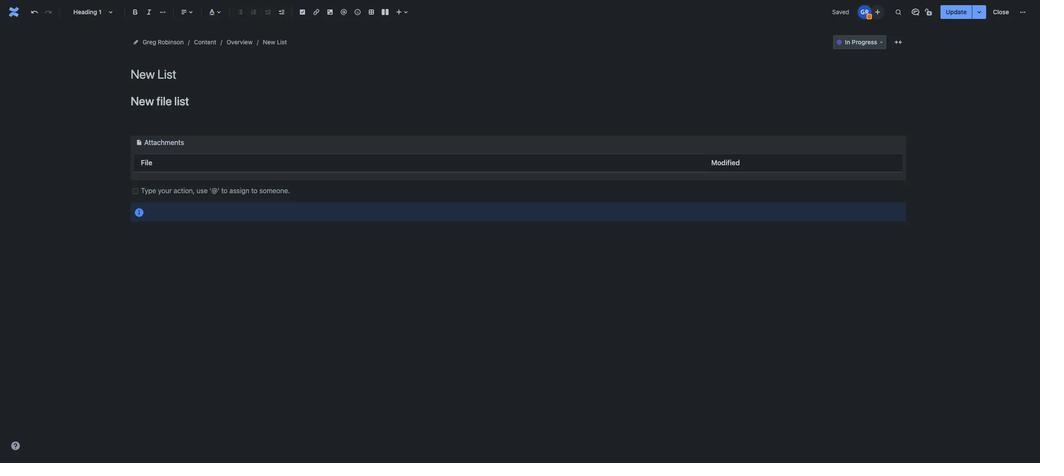 Task type: vqa. For each thing, say whether or not it's contained in the screenshot.
collapse sidebar image
no



Task type: locate. For each thing, give the bounding box(es) containing it.
new list
[[263, 38, 287, 46]]

invite to edit image
[[873, 7, 884, 17]]

list
[[277, 38, 287, 46]]

attachments
[[144, 139, 184, 147]]

confluence image
[[7, 5, 21, 19]]

outdent ⇧tab image
[[263, 7, 273, 17]]

list
[[174, 94, 189, 108]]

no restrictions image
[[925, 7, 935, 17]]

new inside main content area, start typing to enter text. text box
[[131, 94, 154, 108]]

numbered list ⌘⇧7 image
[[249, 7, 259, 17]]

more image
[[1018, 7, 1029, 17]]

new file list
[[131, 94, 189, 108]]

comment icon image
[[911, 7, 921, 17]]

new list link
[[263, 37, 287, 47]]

attachments image
[[134, 138, 144, 148]]

heading 1
[[73, 8, 102, 16]]

align left image
[[179, 7, 189, 17]]

italic ⌘i image
[[144, 7, 154, 17]]

overview
[[227, 38, 253, 46]]

modified
[[712, 159, 740, 167]]

indent tab image
[[276, 7, 287, 17]]

0 vertical spatial new
[[263, 38, 275, 46]]

robinson
[[158, 38, 184, 46]]

0 horizontal spatial new
[[131, 94, 154, 108]]

panel info image
[[134, 208, 144, 218]]

heading 1 button
[[63, 3, 121, 22]]

update button
[[941, 5, 972, 19]]

new left file
[[131, 94, 154, 108]]

overview link
[[227, 37, 253, 47]]

new for new file list
[[131, 94, 154, 108]]

help image
[[10, 441, 21, 452]]

Give this page a title text field
[[131, 67, 907, 81]]

emoji image
[[353, 7, 363, 17]]

redo ⌘⇧z image
[[43, 7, 53, 17]]

1
[[99, 8, 102, 16]]

add image, video, or file image
[[325, 7, 335, 17]]

action item image
[[297, 7, 308, 17]]

link image
[[311, 7, 322, 17]]

bold ⌘b image
[[130, 7, 141, 17]]

1 vertical spatial new
[[131, 94, 154, 108]]

1 horizontal spatial new
[[263, 38, 275, 46]]

saved
[[833, 8, 850, 16]]

greg robinson
[[143, 38, 184, 46]]

new left list
[[263, 38, 275, 46]]

content link
[[194, 37, 216, 47]]

make page fixed-width image
[[894, 37, 904, 47]]

table image
[[366, 7, 377, 17]]

new
[[263, 38, 275, 46], [131, 94, 154, 108]]



Task type: describe. For each thing, give the bounding box(es) containing it.
more formatting image
[[158, 7, 168, 17]]

close button
[[988, 5, 1015, 19]]

close
[[994, 8, 1010, 16]]

greg
[[143, 38, 156, 46]]

layouts image
[[380, 7, 391, 17]]

confluence image
[[7, 5, 21, 19]]

new for new list
[[263, 38, 275, 46]]

content
[[194, 38, 216, 46]]

find and replace image
[[894, 7, 904, 17]]

greg robinson image
[[858, 5, 872, 19]]

mention image
[[339, 7, 349, 17]]

greg robinson link
[[143, 37, 184, 47]]

file
[[157, 94, 172, 108]]

bullet list ⌘⇧8 image
[[235, 7, 245, 17]]

heading
[[73, 8, 97, 16]]

Main content area, start typing to enter text. text field
[[131, 94, 907, 222]]

undo ⌘z image
[[29, 7, 40, 17]]

adjust update settings image
[[975, 7, 985, 17]]

update
[[946, 8, 967, 16]]

file
[[141, 159, 152, 167]]

move this page image
[[132, 39, 139, 46]]



